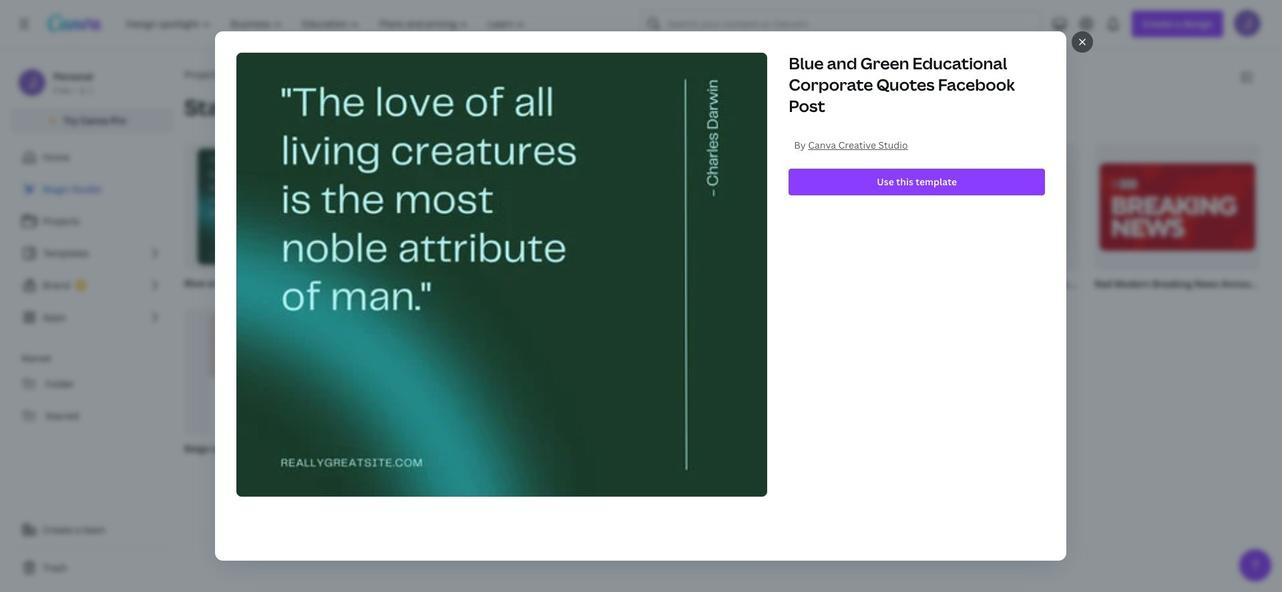 Task type: locate. For each thing, give the bounding box(es) containing it.
top level navigation element
[[118, 11, 537, 37]]

None search field
[[641, 11, 1041, 37]]

list
[[11, 176, 174, 331]]

group
[[182, 144, 350, 293], [364, 144, 532, 300], [546, 144, 715, 314], [728, 144, 897, 293], [910, 144, 1079, 293], [1092, 144, 1261, 293], [182, 309, 350, 566]]



Task type: vqa. For each thing, say whether or not it's contained in the screenshot.
Input field to search for apps search box
no



